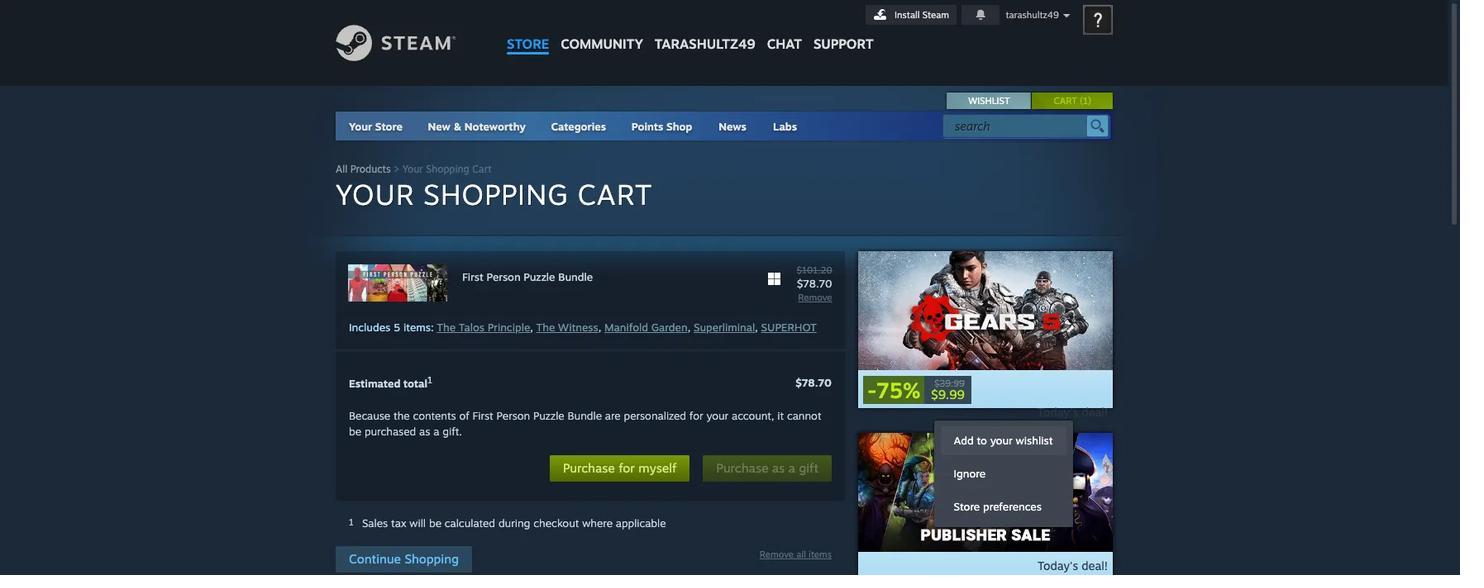 Task type: describe. For each thing, give the bounding box(es) containing it.
0 vertical spatial store
[[375, 120, 403, 133]]

first inside because the contents of first person puzzle bundle are personalized for your account, it cannot be purchased as a gift.
[[473, 410, 494, 423]]

$39.99 $9.99
[[931, 378, 965, 403]]

points shop
[[632, 120, 693, 133]]

2 the from the left
[[536, 321, 555, 334]]

for inside purchase for myself link
[[619, 461, 635, 477]]

myself
[[639, 461, 677, 477]]

community link
[[555, 0, 649, 60]]

1 today's deal! from the top
[[1038, 405, 1108, 419]]

new & noteworthy link
[[428, 120, 526, 133]]

your inside because the contents of first person puzzle bundle are personalized for your account, it cannot be purchased as a gift.
[[707, 410, 729, 423]]

categories
[[551, 120, 606, 133]]

it
[[778, 410, 784, 423]]

because
[[349, 410, 391, 423]]

install steam
[[895, 9, 950, 21]]

estimated total 1
[[349, 375, 433, 391]]

$39.99
[[935, 378, 965, 390]]

your store link
[[349, 120, 403, 133]]

checkout
[[534, 517, 579, 530]]

gift
[[799, 461, 819, 477]]

where
[[582, 517, 613, 530]]

will
[[410, 517, 426, 530]]

the talos principle link
[[437, 321, 530, 334]]

1 vertical spatial $78.70
[[796, 376, 832, 390]]

points
[[632, 120, 664, 133]]

superhot link
[[761, 321, 817, 334]]

noteworthy
[[465, 120, 526, 133]]

all products >         your shopping cart your shopping cart
[[336, 163, 653, 212]]

1 horizontal spatial a
[[789, 461, 796, 477]]

chat
[[767, 36, 802, 52]]

2 vertical spatial shopping
[[405, 551, 459, 567]]

cart         ( 1 )
[[1054, 95, 1092, 107]]

0 vertical spatial puzzle
[[524, 270, 555, 284]]

store link
[[501, 0, 555, 60]]

sales
[[362, 517, 388, 530]]

-
[[868, 377, 877, 404]]

total
[[403, 377, 428, 391]]

principle
[[488, 321, 530, 334]]

ignore
[[954, 467, 986, 481]]

includes 5 items: the talos principle , the witness , manifold garden , superliminal , superhot
[[349, 321, 817, 334]]

1 horizontal spatial store
[[954, 500, 980, 514]]

labs
[[773, 120, 797, 133]]

points shop link
[[618, 112, 706, 141]]

add to your wishlist
[[954, 434, 1053, 447]]

items:
[[404, 321, 434, 334]]

add
[[954, 434, 974, 447]]

1 sales tax will be calculated during checkout where applicable
[[349, 517, 666, 530]]

the
[[394, 410, 410, 423]]

1 , from the left
[[530, 321, 533, 334]]

0 horizontal spatial remove
[[760, 549, 794, 560]]

75%
[[877, 377, 921, 404]]

0 horizontal spatial tarashultz49
[[655, 36, 756, 52]]

new
[[428, 120, 451, 133]]

$101.20
[[797, 265, 833, 276]]

cannot
[[787, 410, 822, 423]]

all products link
[[336, 163, 391, 175]]

$101.20 $78.70 remove
[[797, 265, 833, 304]]

manifold
[[605, 321, 649, 334]]

2 today's deal! from the top
[[1038, 559, 1108, 573]]

install
[[895, 9, 920, 21]]

items
[[809, 549, 832, 560]]

2 , from the left
[[599, 321, 602, 334]]

to
[[977, 434, 987, 447]]

person inside because the contents of first person puzzle bundle are personalized for your account, it cannot be purchased as a gift.
[[497, 410, 530, 423]]

during
[[499, 517, 530, 530]]

1 horizontal spatial be
[[429, 517, 442, 530]]

search text field
[[955, 116, 1084, 137]]

1 vertical spatial shopping
[[424, 177, 569, 212]]

remove all items
[[760, 549, 832, 560]]

applicable
[[616, 517, 666, 530]]

&
[[454, 120, 462, 133]]

continue shopping link
[[336, 546, 472, 573]]

superliminal
[[694, 321, 755, 334]]

1 inside 1 sales tax will be calculated during checkout where applicable
[[349, 517, 354, 529]]

puzzle inside because the contents of first person puzzle bundle are personalized for your account, it cannot be purchased as a gift.
[[533, 410, 565, 423]]

categories link
[[551, 120, 606, 133]]

community
[[561, 36, 643, 52]]

shop
[[667, 120, 693, 133]]

store
[[507, 36, 549, 52]]

garden
[[652, 321, 688, 334]]

news
[[719, 120, 747, 133]]

new & noteworthy
[[428, 120, 526, 133]]

continue
[[349, 551, 401, 567]]

tax
[[391, 517, 407, 530]]

superhot
[[761, 321, 817, 334]]

all
[[797, 549, 806, 560]]



Task type: vqa. For each thing, say whether or not it's contained in the screenshot.
a inside the Because the contents of First Person Puzzle Bundle are personalized for your account, it cannot be purchased as a gift.
yes



Task type: locate. For each thing, give the bounding box(es) containing it.
1 vertical spatial first
[[473, 410, 494, 423]]

0 horizontal spatial a
[[434, 425, 440, 439]]

wishlist
[[969, 95, 1010, 107]]

2 horizontal spatial 1
[[1083, 95, 1088, 107]]

1 horizontal spatial remove
[[798, 292, 833, 304]]

all
[[336, 163, 348, 175]]

1 for (
[[1083, 95, 1088, 107]]

1 horizontal spatial cart
[[578, 177, 653, 212]]

1 deal! from the top
[[1082, 405, 1108, 419]]

0 vertical spatial shopping
[[426, 163, 470, 175]]

0 vertical spatial as
[[419, 425, 430, 439]]

puzzle
[[524, 270, 555, 284], [533, 410, 565, 423]]

0 vertical spatial cart
[[1054, 95, 1077, 107]]

be down because
[[349, 425, 362, 439]]

2 today's from the top
[[1038, 559, 1079, 573]]

be right will
[[429, 517, 442, 530]]

your right to on the right bottom of the page
[[991, 434, 1013, 447]]

1 vertical spatial your
[[403, 163, 423, 175]]

contents
[[413, 410, 456, 423]]

news link
[[706, 112, 760, 141]]

cart
[[1054, 95, 1077, 107], [472, 163, 492, 175], [578, 177, 653, 212]]

1 horizontal spatial the
[[536, 321, 555, 334]]

1 horizontal spatial 1
[[428, 375, 433, 386]]

your up all products link
[[349, 120, 372, 133]]

a inside because the contents of first person puzzle bundle are personalized for your account, it cannot be purchased as a gift.
[[434, 425, 440, 439]]

remove inside $101.20 $78.70 remove
[[798, 292, 833, 304]]

2 vertical spatial 1
[[349, 517, 354, 529]]

3 , from the left
[[688, 321, 691, 334]]

1 horizontal spatial purchase
[[716, 461, 769, 477]]

wishlist
[[1016, 434, 1053, 447]]

because the contents of first person puzzle bundle are personalized for your account, it cannot be purchased as a gift.
[[349, 410, 822, 439]]

1 horizontal spatial for
[[690, 410, 704, 423]]

labs link
[[760, 112, 811, 141]]

1 horizontal spatial tarashultz49
[[1006, 9, 1059, 21]]

support
[[814, 36, 874, 52]]

0 vertical spatial tarashultz49
[[1006, 9, 1059, 21]]

store up >
[[375, 120, 403, 133]]

talos
[[459, 321, 485, 334]]

your left account, on the right
[[707, 410, 729, 423]]

preferences
[[983, 500, 1042, 514]]

$9.99
[[931, 387, 965, 403]]

store preferences
[[954, 500, 1042, 514]]

)
[[1088, 95, 1092, 107]]

1 today's from the top
[[1038, 405, 1079, 419]]

steam
[[923, 9, 950, 21]]

install steam link
[[866, 5, 957, 25]]

cart down the new & noteworthy
[[472, 163, 492, 175]]

$78.70
[[797, 277, 833, 290], [796, 376, 832, 390]]

for inside because the contents of first person puzzle bundle are personalized for your account, it cannot be purchased as a gift.
[[690, 410, 704, 423]]

, left the witness link
[[530, 321, 533, 334]]

store down ignore
[[954, 500, 980, 514]]

0 vertical spatial your
[[707, 410, 729, 423]]

a
[[434, 425, 440, 439], [789, 461, 796, 477]]

remove left all
[[760, 549, 794, 560]]

, left manifold
[[599, 321, 602, 334]]

wishlist link
[[948, 93, 1031, 109]]

remove down $101.20
[[798, 292, 833, 304]]

0 vertical spatial today's deal!
[[1038, 405, 1108, 419]]

purchase down account, on the right
[[716, 461, 769, 477]]

for right personalized
[[690, 410, 704, 423]]

0 vertical spatial today's
[[1038, 405, 1079, 419]]

2 horizontal spatial cart
[[1054, 95, 1077, 107]]

gift.
[[443, 425, 462, 439]]

0 vertical spatial be
[[349, 425, 362, 439]]

1 vertical spatial today's
[[1038, 559, 1079, 573]]

$78.70 down $101.20
[[797, 277, 833, 290]]

store preferences link
[[941, 493, 1067, 522]]

purchase for myself link
[[550, 456, 690, 482]]

for left myself
[[619, 461, 635, 477]]

1 vertical spatial your
[[991, 434, 1013, 447]]

continue shopping
[[349, 551, 459, 567]]

tarashultz49
[[1006, 9, 1059, 21], [655, 36, 756, 52]]

personalized
[[624, 410, 687, 423]]

today's down the preferences
[[1038, 559, 1079, 573]]

0 vertical spatial $78.70
[[797, 277, 833, 290]]

1 left sales
[[349, 517, 354, 529]]

person up principle
[[487, 270, 521, 284]]

cart left (
[[1054, 95, 1077, 107]]

estimated
[[349, 377, 401, 391]]

0 horizontal spatial store
[[375, 120, 403, 133]]

2 deal! from the top
[[1082, 559, 1108, 573]]

witness
[[558, 321, 599, 334]]

tarashultz49 link
[[649, 0, 762, 60]]

1 vertical spatial person
[[497, 410, 530, 423]]

,
[[530, 321, 533, 334], [599, 321, 602, 334], [688, 321, 691, 334], [755, 321, 758, 334]]

$78.70 inside $101.20 $78.70 remove
[[797, 277, 833, 290]]

shopping down noteworthy
[[424, 177, 569, 212]]

5
[[394, 321, 401, 334]]

0 vertical spatial deal!
[[1082, 405, 1108, 419]]

1 vertical spatial a
[[789, 461, 796, 477]]

0 horizontal spatial cart
[[472, 163, 492, 175]]

bundle up witness
[[558, 270, 593, 284]]

purchase for purchase for myself
[[563, 461, 615, 477]]

-75%
[[868, 377, 921, 404]]

1 for total
[[428, 375, 433, 386]]

0 vertical spatial for
[[690, 410, 704, 423]]

remove all items link
[[760, 549, 832, 560]]

0 horizontal spatial 1
[[349, 517, 354, 529]]

(
[[1080, 95, 1083, 107]]

remove link
[[798, 292, 833, 304]]

purchase down because the contents of first person puzzle bundle are personalized for your account, it cannot be purchased as a gift.
[[563, 461, 615, 477]]

your down products
[[336, 177, 415, 212]]

$78.70 up cannot
[[796, 376, 832, 390]]

your
[[349, 120, 372, 133], [403, 163, 423, 175], [336, 177, 415, 212]]

0 vertical spatial your
[[349, 120, 372, 133]]

1 vertical spatial deal!
[[1082, 559, 1108, 573]]

account,
[[732, 410, 775, 423]]

superliminal link
[[694, 321, 755, 334]]

1 the from the left
[[437, 321, 456, 334]]

your store
[[349, 120, 403, 133]]

today's up wishlist
[[1038, 405, 1079, 419]]

0 horizontal spatial as
[[419, 425, 430, 439]]

4 , from the left
[[755, 321, 758, 334]]

, left superliminal
[[688, 321, 691, 334]]

1 vertical spatial 1
[[428, 375, 433, 386]]

store
[[375, 120, 403, 133], [954, 500, 980, 514]]

today's
[[1038, 405, 1079, 419], [1038, 559, 1079, 573]]

0 horizontal spatial be
[[349, 425, 362, 439]]

deal!
[[1082, 405, 1108, 419], [1082, 559, 1108, 573]]

of
[[459, 410, 470, 423]]

1 vertical spatial puzzle
[[533, 410, 565, 423]]

0 vertical spatial first
[[462, 270, 484, 284]]

2 purchase from the left
[[716, 461, 769, 477]]

products
[[350, 163, 391, 175]]

1 up contents
[[428, 375, 433, 386]]

1 inside estimated total 1
[[428, 375, 433, 386]]

calculated
[[445, 517, 495, 530]]

remove
[[798, 292, 833, 304], [760, 549, 794, 560]]

today's deal!
[[1038, 405, 1108, 419], [1038, 559, 1108, 573]]

0 vertical spatial remove
[[798, 292, 833, 304]]

as down contents
[[419, 425, 430, 439]]

1 purchase from the left
[[563, 461, 615, 477]]

first person puzzle bundle
[[462, 270, 593, 284]]

the left witness
[[536, 321, 555, 334]]

, left superhot
[[755, 321, 758, 334]]

1 up search text field
[[1083, 95, 1088, 107]]

support link
[[808, 0, 880, 56]]

person right of
[[497, 410, 530, 423]]

puzzle left are
[[533, 410, 565, 423]]

0 vertical spatial bundle
[[558, 270, 593, 284]]

bundle inside because the contents of first person puzzle bundle are personalized for your account, it cannot be purchased as a gift.
[[568, 410, 602, 423]]

are
[[605, 410, 621, 423]]

purchase as a gift
[[716, 461, 819, 477]]

be inside because the contents of first person puzzle bundle are personalized for your account, it cannot be purchased as a gift.
[[349, 425, 362, 439]]

a down contents
[[434, 425, 440, 439]]

0 vertical spatial person
[[487, 270, 521, 284]]

0 horizontal spatial purchase
[[563, 461, 615, 477]]

a left gift
[[789, 461, 796, 477]]

purchase for myself
[[563, 461, 677, 477]]

as left gift
[[772, 461, 785, 477]]

the
[[437, 321, 456, 334], [536, 321, 555, 334]]

first right of
[[473, 410, 494, 423]]

0 vertical spatial a
[[434, 425, 440, 439]]

1 vertical spatial today's deal!
[[1038, 559, 1108, 573]]

1 vertical spatial bundle
[[568, 410, 602, 423]]

bundle left are
[[568, 410, 602, 423]]

cart down points
[[578, 177, 653, 212]]

1 horizontal spatial your
[[991, 434, 1013, 447]]

the left talos on the left
[[437, 321, 456, 334]]

first
[[462, 270, 484, 284], [473, 410, 494, 423]]

1 vertical spatial tarashultz49
[[655, 36, 756, 52]]

1 vertical spatial as
[[772, 461, 785, 477]]

0 vertical spatial 1
[[1083, 95, 1088, 107]]

0 horizontal spatial the
[[437, 321, 456, 334]]

purchase for purchase as a gift
[[716, 461, 769, 477]]

1 vertical spatial be
[[429, 517, 442, 530]]

includes
[[349, 321, 391, 334]]

0 horizontal spatial your
[[707, 410, 729, 423]]

>
[[394, 163, 400, 175]]

bundle
[[558, 270, 593, 284], [568, 410, 602, 423]]

2 vertical spatial your
[[336, 177, 415, 212]]

shopping down will
[[405, 551, 459, 567]]

the witness link
[[536, 321, 599, 334]]

shopping down new
[[426, 163, 470, 175]]

1 vertical spatial remove
[[760, 549, 794, 560]]

purchased
[[365, 425, 416, 439]]

1
[[1083, 95, 1088, 107], [428, 375, 433, 386], [349, 517, 354, 529]]

0 horizontal spatial for
[[619, 461, 635, 477]]

1 vertical spatial for
[[619, 461, 635, 477]]

shopping
[[426, 163, 470, 175], [424, 177, 569, 212], [405, 551, 459, 567]]

as inside because the contents of first person puzzle bundle are personalized for your account, it cannot be purchased as a gift.
[[419, 425, 430, 439]]

1 horizontal spatial as
[[772, 461, 785, 477]]

1 vertical spatial store
[[954, 500, 980, 514]]

puzzle up the witness link
[[524, 270, 555, 284]]

1 vertical spatial cart
[[472, 163, 492, 175]]

your right >
[[403, 163, 423, 175]]

your
[[707, 410, 729, 423], [991, 434, 1013, 447]]

first up talos on the left
[[462, 270, 484, 284]]

2 vertical spatial cart
[[578, 177, 653, 212]]



